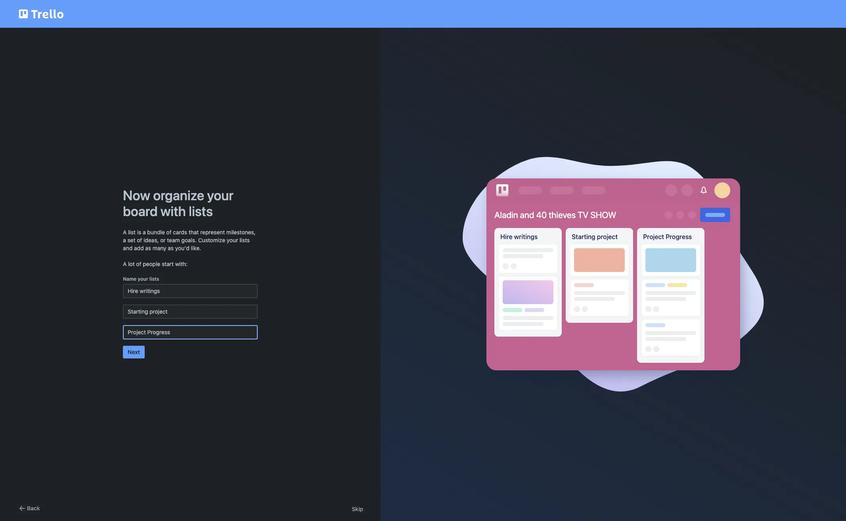 Task type: describe. For each thing, give the bounding box(es) containing it.
name
[[123, 276, 137, 282]]

0 vertical spatial of
[[166, 229, 171, 236]]

many
[[153, 245, 166, 251]]

and inside a list is a bundle of cards that represent milestones, a set of ideas, or team goals. customize your lists and add as many as you'd like.
[[123, 245, 133, 251]]

1 vertical spatial trello image
[[495, 182, 511, 198]]

1 horizontal spatial and
[[520, 210, 534, 220]]

lot
[[128, 261, 135, 267]]

that
[[189, 229, 199, 236]]

next
[[128, 349, 140, 355]]

with
[[161, 203, 186, 219]]

your inside now organize your board with lists
[[207, 187, 234, 203]]

2 vertical spatial of
[[136, 261, 141, 267]]

cards
[[173, 229, 187, 236]]

now
[[123, 187, 150, 203]]

2 as from the left
[[168, 245, 174, 251]]

lists inside a list is a bundle of cards that represent milestones, a set of ideas, or team goals. customize your lists and add as many as you'd like.
[[240, 237, 250, 244]]

skip button
[[352, 505, 363, 513]]

40
[[536, 210, 547, 220]]

tv
[[578, 210, 589, 220]]

back
[[27, 505, 40, 512]]

aladin
[[495, 210, 518, 220]]

e.g., Doing text field
[[123, 305, 258, 319]]

skip
[[352, 506, 363, 512]]

0 horizontal spatial trello image
[[17, 5, 65, 23]]

bundle
[[147, 229, 165, 236]]

project
[[643, 233, 664, 240]]

2 vertical spatial your
[[138, 276, 148, 282]]

next button
[[123, 346, 145, 359]]

add
[[134, 245, 144, 251]]

is
[[137, 229, 141, 236]]

goals.
[[181, 237, 197, 244]]

show
[[591, 210, 617, 220]]

1 vertical spatial of
[[137, 237, 142, 244]]

people
[[143, 261, 160, 267]]

project
[[597, 233, 618, 240]]



Task type: locate. For each thing, give the bounding box(es) containing it.
progress
[[666, 233, 692, 240]]

1 horizontal spatial trello image
[[495, 182, 511, 198]]

0 vertical spatial your
[[207, 187, 234, 203]]

of down is on the top
[[137, 237, 142, 244]]

customize
[[198, 237, 225, 244]]

1 vertical spatial your
[[227, 237, 238, 244]]

your
[[207, 187, 234, 203], [227, 237, 238, 244], [138, 276, 148, 282]]

set
[[128, 237, 135, 244]]

hire
[[501, 233, 513, 240]]

a for a lot of people start with:
[[123, 261, 127, 267]]

of up team at the top of the page
[[166, 229, 171, 236]]

a lot of people start with:
[[123, 261, 188, 267]]

project progress
[[643, 233, 692, 240]]

writings
[[514, 233, 538, 240]]

0 horizontal spatial as
[[145, 245, 151, 251]]

0 horizontal spatial lists
[[149, 276, 159, 282]]

starting project
[[572, 233, 618, 240]]

a
[[143, 229, 146, 236], [123, 237, 126, 244]]

of right lot
[[136, 261, 141, 267]]

or
[[160, 237, 166, 244]]

0 vertical spatial trello image
[[17, 5, 65, 23]]

a left lot
[[123, 261, 127, 267]]

1 horizontal spatial a
[[143, 229, 146, 236]]

0 vertical spatial a
[[143, 229, 146, 236]]

trello image
[[17, 5, 65, 23], [495, 182, 511, 198]]

of
[[166, 229, 171, 236], [137, 237, 142, 244], [136, 261, 141, 267]]

1 horizontal spatial as
[[168, 245, 174, 251]]

you'd
[[175, 245, 189, 251]]

as down team at the top of the page
[[168, 245, 174, 251]]

lists down the 'milestones,'
[[240, 237, 250, 244]]

represent
[[200, 229, 225, 236]]

now organize your board with lists
[[123, 187, 234, 219]]

list
[[128, 229, 136, 236]]

and
[[520, 210, 534, 220], [123, 245, 133, 251]]

1 vertical spatial a
[[123, 261, 127, 267]]

lists up that
[[189, 203, 213, 219]]

2 horizontal spatial lists
[[240, 237, 250, 244]]

as
[[145, 245, 151, 251], [168, 245, 174, 251]]

1 as from the left
[[145, 245, 151, 251]]

a left list
[[123, 229, 127, 236]]

ideas,
[[144, 237, 159, 244]]

2 a from the top
[[123, 261, 127, 267]]

team
[[167, 237, 180, 244]]

thieves
[[549, 210, 576, 220]]

1 vertical spatial a
[[123, 237, 126, 244]]

a inside a list is a bundle of cards that represent milestones, a set of ideas, or team goals. customize your lists and add as many as you'd like.
[[123, 229, 127, 236]]

like.
[[191, 245, 201, 251]]

a list is a bundle of cards that represent milestones, a set of ideas, or team goals. customize your lists and add as many as you'd like.
[[123, 229, 256, 251]]

back button
[[17, 504, 40, 513]]

as down ideas,
[[145, 245, 151, 251]]

a
[[123, 229, 127, 236], [123, 261, 127, 267]]

your down the 'milestones,'
[[227, 237, 238, 244]]

2 vertical spatial lists
[[149, 276, 159, 282]]

a for a list is a bundle of cards that represent milestones, a set of ideas, or team goals. customize your lists and add as many as you'd like.
[[123, 229, 127, 236]]

1 vertical spatial and
[[123, 245, 133, 251]]

your inside a list is a bundle of cards that represent milestones, a set of ideas, or team goals. customize your lists and add as many as you'd like.
[[227, 237, 238, 244]]

0 horizontal spatial and
[[123, 245, 133, 251]]

0 vertical spatial and
[[520, 210, 534, 220]]

lists inside now organize your board with lists
[[189, 203, 213, 219]]

e.g., Done text field
[[123, 325, 258, 340]]

your up represent
[[207, 187, 234, 203]]

aladin and 40 thieves tv show
[[495, 210, 617, 220]]

a right is on the top
[[143, 229, 146, 236]]

start
[[162, 261, 174, 267]]

1 horizontal spatial lists
[[189, 203, 213, 219]]

organize
[[153, 187, 204, 203]]

name your lists
[[123, 276, 159, 282]]

1 vertical spatial lists
[[240, 237, 250, 244]]

0 horizontal spatial a
[[123, 237, 126, 244]]

board
[[123, 203, 158, 219]]

your right name
[[138, 276, 148, 282]]

0 vertical spatial a
[[123, 229, 127, 236]]

lists
[[189, 203, 213, 219], [240, 237, 250, 244], [149, 276, 159, 282]]

lists down a lot of people start with:
[[149, 276, 159, 282]]

and down the set
[[123, 245, 133, 251]]

hire writings
[[501, 233, 538, 240]]

1 a from the top
[[123, 229, 127, 236]]

0 vertical spatial lists
[[189, 203, 213, 219]]

and left "40"
[[520, 210, 534, 220]]

with:
[[175, 261, 188, 267]]

milestones,
[[226, 229, 256, 236]]

starting
[[572, 233, 596, 240]]

a left the set
[[123, 237, 126, 244]]

Name your lists text field
[[123, 284, 258, 298]]



Task type: vqa. For each thing, say whether or not it's contained in the screenshot.
Template Board image
no



